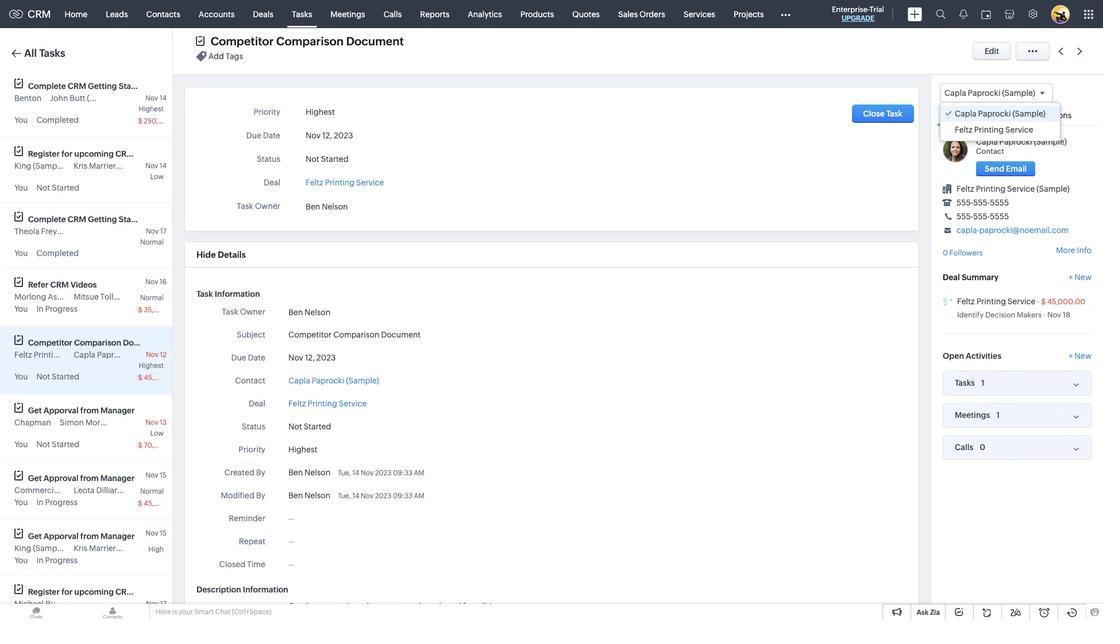 Task type: describe. For each thing, give the bounding box(es) containing it.
michael ruta (sample) normal
[[14, 600, 164, 619]]

analytics link
[[459, 0, 511, 28]]

nov inside complete crm getting started steps nov 14
[[145, 94, 158, 102]]

3 normal from the top
[[140, 488, 164, 496]]

14 inside register for upcoming crm webinars nov 14
[[160, 162, 167, 170]]

in progress for (sample)
[[36, 556, 78, 565]]

accounts
[[199, 9, 235, 19]]

not started for competitor comparison document
[[36, 372, 79, 382]]

search image
[[936, 9, 946, 19]]

competitor comparison document nov 12
[[28, 338, 167, 359]]

complete crm getting started steps nov 14
[[28, 82, 169, 102]]

zia
[[930, 609, 940, 617]]

complete for complete crm getting started steps nov 14
[[28, 82, 66, 91]]

45,000.00 for get approval from manager
[[144, 500, 179, 508]]

ready
[[404, 602, 425, 611]]

progress for associates
[[45, 305, 78, 314]]

1 555-555-5555 from the top
[[957, 198, 1009, 208]]

not for get apporval from manager
[[36, 440, 50, 449]]

1 horizontal spatial competitor
[[211, 34, 274, 48]]

refer
[[28, 280, 48, 290]]

sales orders link
[[609, 0, 674, 28]]

capla paprocki (sample) contact
[[976, 137, 1067, 156]]

ask zia
[[917, 609, 940, 617]]

mitsue
[[74, 292, 99, 302]]

followers
[[950, 249, 983, 258]]

description for description
[[222, 603, 265, 613]]

$ for mitsue tollner (sample)
[[138, 306, 142, 314]]

products
[[520, 9, 554, 19]]

capla inside the 'capla paprocki (sample) contact'
[[976, 137, 998, 147]]

hide details link
[[197, 250, 246, 260]]

1 vertical spatial meetings
[[955, 411, 990, 420]]

repeat
[[239, 537, 265, 546]]

2 horizontal spatial tasks
[[955, 379, 975, 388]]

open activities
[[943, 351, 1002, 361]]

from for get apporval from manager nov 13
[[80, 406, 99, 415]]

tue, 14 nov 2023 09:33 am for created by
[[338, 469, 424, 477]]

18
[[1063, 311, 1070, 319]]

+ new link
[[1069, 273, 1092, 288]]

register for register for upcoming crm webinars nov 17
[[28, 588, 60, 597]]

add tags
[[208, 52, 243, 61]]

michael
[[14, 600, 44, 609]]

am for created by
[[414, 469, 424, 477]]

1 5555 from the top
[[990, 198, 1009, 208]]

not started for get apporval from manager
[[36, 440, 79, 449]]

press
[[62, 486, 81, 495]]

0 vertical spatial nov 12, 2023
[[306, 131, 353, 140]]

projects
[[734, 9, 764, 19]]

8 you from the top
[[14, 556, 28, 565]]

theola frey (sample) normal
[[14, 227, 164, 246]]

comparison inside competitor comparison document nov 12
[[74, 338, 121, 348]]

complete for complete crm getting started steps nov 17
[[28, 215, 66, 224]]

information for description information
[[243, 586, 288, 595]]

from for get approval from manager
[[80, 474, 99, 483]]

1 vertical spatial info
[[1077, 246, 1092, 255]]

upgrade
[[842, 14, 875, 22]]

home
[[65, 9, 87, 19]]

0 vertical spatial due
[[246, 131, 261, 140]]

projects link
[[725, 0, 773, 28]]

completed for complete crm getting started steps nov 14
[[36, 115, 79, 125]]

0 vertical spatial status
[[257, 155, 280, 164]]

trial
[[870, 5, 884, 14]]

profile image
[[1052, 5, 1070, 23]]

apporval for get apporval from manager nov 13
[[44, 406, 79, 415]]

1 vertical spatial feltz printing service link
[[957, 297, 1036, 306]]

kris marrier (sample) for not started
[[74, 161, 151, 171]]

task up details
[[237, 202, 253, 211]]

all tasks
[[24, 47, 65, 59]]

simon
[[60, 418, 84, 427]]

1 vertical spatial nov 12, 2023
[[288, 353, 336, 363]]

15 for kris marrier (sample)
[[160, 530, 167, 538]]

sales
[[618, 9, 638, 19]]

0 vertical spatial due date
[[246, 131, 280, 140]]

mitsue tollner (sample)
[[74, 292, 161, 302]]

(sample) inside theola frey (sample) normal
[[59, 227, 92, 236]]

1 vertical spatial date
[[248, 353, 265, 363]]

progress for (sample)
[[45, 556, 78, 565]]

+ inside + new link
[[1069, 273, 1073, 282]]

started inside complete crm getting started steps nov 14
[[119, 82, 147, 91]]

close
[[863, 109, 885, 118]]

leota
[[74, 486, 95, 495]]

hide details
[[197, 250, 246, 260]]

calendar image
[[981, 9, 991, 19]]

add
[[208, 52, 224, 61]]

$ for leota dilliard (sample)
[[138, 500, 142, 508]]

competitor inside competitor comparison document nov 12
[[28, 338, 72, 348]]

1 horizontal spatial calls
[[955, 443, 973, 452]]

edit button
[[973, 42, 1011, 60]]

low for simon morasca (sample)
[[150, 430, 164, 438]]

commercial press
[[14, 486, 81, 495]]

70,000.00
[[144, 442, 179, 450]]

deals
[[253, 9, 273, 19]]

task down task information
[[222, 307, 238, 317]]

task down hide
[[197, 290, 213, 299]]

capla-
[[957, 226, 980, 235]]

chat
[[215, 608, 230, 617]]

not started for register for upcoming crm webinars
[[36, 183, 79, 192]]

created by
[[224, 468, 265, 477]]

17 for steps
[[160, 228, 167, 236]]

comparison
[[317, 602, 362, 611]]

home link
[[56, 0, 97, 28]]

0 horizontal spatial meetings
[[331, 9, 365, 19]]

upcoming for register for upcoming crm webinars nov 14
[[74, 149, 114, 159]]

videos
[[70, 280, 97, 290]]

$ inside feltz printing service · $ 45,000.00 identify decision makers · nov 18
[[1041, 297, 1046, 306]]

task right close
[[886, 109, 903, 118]]

approval
[[44, 474, 78, 483]]

create menu image
[[908, 7, 922, 21]]

leota dilliard (sample)
[[74, 486, 157, 495]]

0 vertical spatial task owner
[[237, 202, 280, 211]]

1 new from the top
[[1075, 273, 1092, 282]]

250,000.00
[[144, 117, 183, 125]]

summary
[[962, 273, 999, 282]]

john
[[50, 94, 68, 103]]

1 vertical spatial competitor comparison document
[[288, 330, 421, 340]]

for for register for upcoming crm webinars nov 17
[[62, 588, 73, 597]]

0 vertical spatial feltz printing service link
[[306, 175, 384, 187]]

nov 15 for kris marrier (sample)
[[146, 530, 167, 538]]

deal for the feltz printing service link to the top
[[264, 178, 280, 187]]

12
[[160, 351, 167, 359]]

associates
[[48, 292, 88, 302]]

in for morlong
[[36, 305, 44, 314]]

ruta
[[45, 600, 63, 609]]

get apporval from manager nov 13
[[28, 406, 167, 427]]

enterprise-trial upgrade
[[832, 5, 884, 22]]

refer crm videos
[[28, 280, 97, 290]]

get the comparison document ready and send for editing
[[288, 602, 501, 611]]

1 you from the top
[[14, 115, 28, 125]]

35,000.00
[[144, 306, 179, 314]]

profile element
[[1045, 0, 1077, 28]]

0 for 0
[[980, 443, 985, 452]]

john butt (sample)
[[50, 94, 120, 103]]

crm inside complete crm getting started steps nov 14
[[68, 82, 86, 91]]

not for competitor comparison document
[[36, 372, 50, 382]]

1 vertical spatial status
[[242, 422, 265, 432]]

morasca
[[85, 418, 117, 427]]

accounts link
[[190, 0, 244, 28]]

meetings link
[[321, 0, 374, 28]]

getting for complete crm getting started steps nov 17
[[88, 215, 117, 224]]

close task
[[863, 109, 903, 118]]

tree containing capla paprocki (sample)
[[941, 103, 1060, 141]]

16
[[160, 278, 167, 286]]

in progress for associates
[[36, 305, 78, 314]]

feltz printing service (sample)
[[957, 185, 1070, 194]]

by for created by
[[256, 468, 265, 477]]

feltz printing service (sample) link
[[957, 185, 1070, 194]]

tollner
[[100, 292, 126, 302]]

1 horizontal spatial ·
[[1043, 311, 1046, 319]]

1 for tasks
[[981, 378, 985, 388]]

tue, for modified by
[[338, 492, 351, 500]]

feltz inside tree
[[955, 125, 973, 135]]

tue, 14 nov 2023 09:33 am for modified by
[[338, 492, 424, 500]]

(sample) inside tree
[[1013, 109, 1046, 118]]

2 5555 from the top
[[990, 212, 1009, 221]]

capla paprocki (sample) inside tree
[[955, 109, 1046, 118]]

modified by
[[221, 491, 265, 500]]

simon morasca (sample)
[[60, 418, 152, 427]]

close task link
[[852, 105, 914, 123]]

theola
[[14, 227, 39, 236]]

completed for complete crm getting started steps nov 17
[[36, 249, 79, 258]]

kris for not started
[[74, 161, 87, 171]]

nov inside get apporval from manager nov 13
[[146, 419, 158, 427]]

1 vertical spatial due date
[[231, 353, 265, 363]]

paprocki inside tree
[[978, 109, 1011, 118]]

0 horizontal spatial calls
[[384, 9, 402, 19]]

the
[[304, 602, 316, 611]]

getting for complete crm getting started steps nov 14
[[88, 82, 117, 91]]

nov 15 for leota dilliard (sample)
[[146, 472, 167, 480]]

capla inside tree
[[955, 109, 977, 118]]

analytics
[[468, 9, 502, 19]]

$ 250,000.00
[[138, 117, 183, 125]]

0 vertical spatial priority
[[254, 107, 280, 117]]

more
[[1056, 246, 1075, 255]]

0 vertical spatial competitor comparison document
[[211, 34, 404, 48]]

nov inside the complete crm getting started steps nov 17
[[146, 228, 159, 236]]

4 you from the top
[[14, 305, 28, 314]]

2 vertical spatial for
[[463, 602, 473, 611]]

signals element
[[953, 0, 975, 28]]

1 vertical spatial deal
[[943, 273, 960, 282]]

capla-paprocki@noemail.com link
[[957, 226, 1069, 235]]

commercial
[[14, 486, 60, 495]]

all
[[24, 47, 37, 59]]

more info
[[1056, 246, 1092, 255]]

7 you from the top
[[14, 498, 28, 507]]

by for modified by
[[256, 491, 265, 500]]

next record image
[[1077, 47, 1085, 55]]

document inside competitor comparison document nov 12
[[123, 338, 163, 348]]

register for upcoming crm webinars nov 17
[[28, 588, 172, 608]]

contacts image
[[76, 604, 149, 621]]

1 + new from the top
[[1069, 273, 1092, 282]]

2 vertical spatial feltz printing service link
[[288, 398, 367, 410]]

king (sample) for in
[[14, 544, 66, 553]]

high
[[148, 546, 164, 554]]

here
[[156, 608, 171, 617]]



Task type: locate. For each thing, give the bounding box(es) containing it.
crm inside the complete crm getting started steps nov 17
[[68, 215, 86, 224]]

17 up 16
[[160, 228, 167, 236]]

contact down subject
[[235, 376, 265, 386]]

you up theola
[[14, 183, 28, 192]]

6 you from the top
[[14, 440, 28, 449]]

get inside get apporval from manager nov 13
[[28, 406, 42, 415]]

timeline
[[972, 111, 1004, 120]]

2 in progress from the top
[[36, 498, 78, 507]]

dilliard
[[96, 486, 122, 495]]

0 vertical spatial $ 45,000.00
[[138, 374, 179, 382]]

you up 'michael'
[[14, 556, 28, 565]]

None button
[[976, 162, 1036, 177]]

chats image
[[0, 604, 72, 621]]

1 vertical spatial king (sample)
[[14, 544, 66, 553]]

printing inside feltz printing service · $ 45,000.00 identify decision makers · nov 18
[[977, 297, 1006, 306]]

0 vertical spatial 17
[[160, 228, 167, 236]]

get up commercial
[[28, 474, 42, 483]]

edit
[[985, 47, 999, 56]]

1 tue, 14 nov 2023 09:33 am from the top
[[338, 469, 424, 477]]

in down 'morlong'
[[36, 305, 44, 314]]

1 vertical spatial by
[[256, 491, 265, 500]]

1 progress from the top
[[45, 305, 78, 314]]

marrier
[[89, 161, 116, 171], [89, 544, 116, 553]]

calls link
[[374, 0, 411, 28]]

1 marrier from the top
[[89, 161, 116, 171]]

calls
[[384, 9, 402, 19], [955, 443, 973, 452]]

for down the john
[[62, 149, 73, 159]]

upcoming for register for upcoming crm webinars nov 17
[[74, 588, 114, 597]]

get for get the comparison document ready and send for editing
[[288, 602, 302, 611]]

2 you from the top
[[14, 183, 28, 192]]

1 vertical spatial +
[[1069, 351, 1073, 361]]

1 vertical spatial due
[[231, 353, 246, 363]]

2 nov 15 from the top
[[146, 530, 167, 538]]

0 vertical spatial ·
[[1037, 297, 1040, 306]]

1 getting from the top
[[88, 82, 117, 91]]

0 vertical spatial steps
[[149, 82, 169, 91]]

14 inside complete crm getting started steps nov 14
[[160, 94, 167, 102]]

17 for webinars
[[160, 600, 167, 608]]

$ for simon morasca (sample)
[[138, 442, 142, 450]]

webinars down $ 250,000.00
[[136, 149, 172, 159]]

2 + from the top
[[1069, 351, 1073, 361]]

1 vertical spatial complete
[[28, 215, 66, 224]]

get for get apporval from manager
[[28, 532, 42, 541]]

for right send
[[463, 602, 473, 611]]

service inside feltz printing service · $ 45,000.00 identify decision makers · nov 18
[[1008, 297, 1036, 306]]

0 vertical spatial getting
[[88, 82, 117, 91]]

steps for complete crm getting started steps nov 14
[[149, 82, 169, 91]]

1 vertical spatial for
[[62, 588, 73, 597]]

$ left 250,000.00
[[138, 117, 142, 125]]

1 register from the top
[[28, 149, 60, 159]]

2 marrier from the top
[[89, 544, 116, 553]]

0 vertical spatial description
[[197, 586, 241, 595]]

contact down 'timeline'
[[976, 147, 1004, 156]]

complete up the john
[[28, 82, 66, 91]]

45,000.00 up the high on the left bottom
[[144, 500, 179, 508]]

normal left is
[[140, 611, 164, 619]]

1 vertical spatial webinars
[[136, 588, 172, 597]]

1 horizontal spatial 12,
[[322, 131, 332, 140]]

from inside get apporval from manager nov 13
[[80, 406, 99, 415]]

1 vertical spatial + new
[[1069, 351, 1092, 361]]

for up "ruta"
[[62, 588, 73, 597]]

2 steps from the top
[[149, 215, 169, 224]]

is
[[172, 608, 177, 617]]

contact inside the 'capla paprocki (sample) contact'
[[976, 147, 1004, 156]]

king for register for upcoming crm webinars
[[14, 161, 31, 171]]

in up 'michael'
[[36, 556, 44, 565]]

for for register for upcoming crm webinars nov 14
[[62, 149, 73, 159]]

you down benton on the left of the page
[[14, 115, 28, 125]]

crm inside register for upcoming crm webinars nov 14
[[115, 149, 134, 159]]

apporval up simon
[[44, 406, 79, 415]]

deals link
[[244, 0, 283, 28]]

1 vertical spatial in progress
[[36, 498, 78, 507]]

2 king from the top
[[14, 544, 31, 553]]

description down description information at the bottom
[[222, 603, 265, 613]]

in for king
[[36, 556, 44, 565]]

1 vertical spatial upcoming
[[74, 588, 114, 597]]

low
[[150, 173, 164, 181], [150, 430, 164, 438]]

subject
[[237, 330, 265, 340]]

tags
[[226, 52, 243, 61]]

complete inside complete crm getting started steps nov 14
[[28, 82, 66, 91]]

0 vertical spatial 12,
[[322, 131, 332, 140]]

1 vertical spatial task owner
[[222, 307, 265, 317]]

1 nov 15 from the top
[[146, 472, 167, 480]]

2 horizontal spatial competitor
[[288, 330, 332, 340]]

1 horizontal spatial tasks
[[292, 9, 312, 19]]

2 from from the top
[[80, 474, 99, 483]]

in progress
[[36, 305, 78, 314], [36, 498, 78, 507], [36, 556, 78, 565]]

1 vertical spatial steps
[[149, 215, 169, 224]]

manager inside get apporval from manager nov 13
[[101, 406, 135, 415]]

0 vertical spatial for
[[62, 149, 73, 159]]

getting inside complete crm getting started steps nov 14
[[88, 82, 117, 91]]

description for description information
[[197, 586, 241, 595]]

2 am from the top
[[414, 492, 424, 500]]

2 kris from the top
[[74, 544, 87, 553]]

webinars up here
[[136, 588, 172, 597]]

2 17 from the top
[[160, 600, 167, 608]]

description information
[[197, 586, 288, 595]]

webinars for register for upcoming crm webinars nov 17
[[136, 588, 172, 597]]

1 vertical spatial kris marrier (sample)
[[74, 544, 151, 553]]

5555 up capla-paprocki@noemail.com
[[990, 212, 1009, 221]]

editing
[[475, 602, 501, 611]]

get approval from manager
[[28, 474, 135, 483]]

0 vertical spatial kris marrier (sample)
[[74, 161, 151, 171]]

butt
[[70, 94, 85, 103]]

0 for 0 followers
[[943, 249, 948, 258]]

smart
[[194, 608, 214, 617]]

+ new
[[1069, 273, 1092, 282], [1069, 351, 1092, 361]]

manager up leota dilliard (sample)
[[100, 474, 135, 483]]

normal right dilliard
[[140, 488, 164, 496]]

nov inside register for upcoming crm webinars nov 14
[[145, 162, 158, 170]]

09:33 for created by
[[393, 469, 413, 477]]

2 low from the top
[[150, 430, 164, 438]]

signals image
[[960, 9, 968, 19]]

enterprise-
[[832, 5, 870, 14]]

description up chat
[[197, 586, 241, 595]]

paprocki inside field
[[968, 88, 1001, 98]]

get for get apporval from manager nov 13
[[28, 406, 42, 415]]

for inside register for upcoming crm webinars nov 17
[[62, 588, 73, 597]]

2 vertical spatial in
[[36, 556, 44, 565]]

0 vertical spatial upcoming
[[74, 149, 114, 159]]

1 vertical spatial 09:33
[[393, 492, 413, 500]]

2 webinars from the top
[[136, 588, 172, 597]]

crm inside register for upcoming crm webinars nov 17
[[115, 588, 134, 597]]

previous record image
[[1058, 47, 1064, 55]]

capla inside capla paprocki (sample) field
[[945, 88, 966, 98]]

1 vertical spatial nov 15
[[146, 530, 167, 538]]

capla inside capla paprocki (sample) link
[[288, 376, 310, 386]]

3 you from the top
[[14, 249, 28, 258]]

from for get apporval from manager
[[80, 532, 99, 541]]

you down chapman
[[14, 440, 28, 449]]

1 steps from the top
[[149, 82, 169, 91]]

0 vertical spatial from
[[80, 406, 99, 415]]

nov inside feltz printing service · $ 45,000.00 identify decision makers · nov 18
[[1048, 311, 1061, 319]]

2 kris marrier (sample) from the top
[[74, 544, 151, 553]]

1 vertical spatial 17
[[160, 600, 167, 608]]

3 progress from the top
[[45, 556, 78, 565]]

0 vertical spatial info
[[943, 111, 958, 120]]

0 vertical spatial 0
[[943, 249, 948, 258]]

2 getting from the top
[[88, 215, 117, 224]]

contacts
[[146, 9, 180, 19]]

(ctrl+space)
[[232, 608, 272, 617]]

ben
[[306, 202, 320, 212], [288, 308, 303, 317], [288, 468, 303, 477], [288, 491, 303, 500]]

services
[[684, 9, 715, 19]]

normal up $ 35,000.00
[[140, 294, 164, 302]]

1 vertical spatial tasks
[[39, 47, 65, 59]]

progress
[[45, 305, 78, 314], [45, 498, 78, 507], [45, 556, 78, 565]]

kris
[[74, 161, 87, 171], [74, 544, 87, 553]]

steps inside the complete crm getting started steps nov 17
[[149, 215, 169, 224]]

15 up the high on the left bottom
[[160, 530, 167, 538]]

you up chapman
[[14, 372, 28, 382]]

2 + new from the top
[[1069, 351, 1092, 361]]

17 inside the complete crm getting started steps nov 17
[[160, 228, 167, 236]]

information for task information
[[215, 290, 260, 299]]

started
[[119, 82, 147, 91], [321, 155, 349, 164], [52, 183, 79, 192], [119, 215, 147, 224], [52, 372, 79, 382], [304, 422, 331, 432], [52, 440, 79, 449]]

2 normal from the top
[[140, 294, 164, 302]]

$ down competitor comparison document nov 12
[[138, 374, 142, 382]]

$ up makers at bottom
[[1041, 297, 1046, 306]]

1 apporval from the top
[[44, 406, 79, 415]]

complete inside the complete crm getting started steps nov 17
[[28, 215, 66, 224]]

contact
[[976, 147, 1004, 156], [235, 376, 265, 386]]

capla paprocki (sample) inside field
[[945, 88, 1035, 98]]

low up $ 70,000.00
[[150, 430, 164, 438]]

here is your smart chat (ctrl+space)
[[156, 608, 272, 617]]

1 from from the top
[[80, 406, 99, 415]]

steps for complete crm getting started steps nov 17
[[149, 215, 169, 224]]

in progress down commercial press
[[36, 498, 78, 507]]

steps inside complete crm getting started steps nov 14
[[149, 82, 169, 91]]

tasks link
[[283, 0, 321, 28]]

1 vertical spatial contact
[[235, 376, 265, 386]]

0 vertical spatial tue, 14 nov 2023 09:33 am
[[338, 469, 424, 477]]

manager for get approval from manager
[[100, 474, 135, 483]]

1 webinars from the top
[[136, 149, 172, 159]]

14
[[160, 94, 167, 102], [160, 162, 167, 170], [352, 469, 359, 477], [352, 492, 359, 500]]

paprocki
[[968, 88, 1001, 98], [978, 109, 1011, 118], [1000, 137, 1032, 147], [97, 351, 130, 360], [312, 376, 344, 386]]

feltz inside feltz printing service · $ 45,000.00 identify decision makers · nov 18
[[957, 297, 975, 306]]

0 vertical spatial new
[[1075, 273, 1092, 282]]

meetings
[[331, 9, 365, 19], [955, 411, 990, 420]]

register for register for upcoming crm webinars nov 14
[[28, 149, 60, 159]]

+ new down more info link
[[1069, 273, 1092, 282]]

service inside tree
[[1005, 125, 1033, 135]]

1 kris from the top
[[74, 161, 87, 171]]

paprocki inside the 'capla paprocki (sample) contact'
[[1000, 137, 1032, 147]]

nov inside competitor comparison document nov 12
[[146, 351, 159, 359]]

1
[[981, 378, 985, 388], [997, 411, 1000, 420]]

you
[[14, 115, 28, 125], [14, 183, 28, 192], [14, 249, 28, 258], [14, 305, 28, 314], [14, 372, 28, 382], [14, 440, 28, 449], [14, 498, 28, 507], [14, 556, 28, 565]]

0 vertical spatial tasks
[[292, 9, 312, 19]]

quotes link
[[563, 0, 609, 28]]

0 vertical spatial owner
[[255, 202, 280, 211]]

1 completed from the top
[[36, 115, 79, 125]]

0 vertical spatial completed
[[36, 115, 79, 125]]

manager for get apporval from manager nov 13
[[101, 406, 135, 415]]

+ new down 18
[[1069, 351, 1092, 361]]

1 vertical spatial capla paprocki (sample) link
[[288, 375, 379, 387]]

manager up simon morasca (sample)
[[101, 406, 135, 415]]

feltz printing service inside tree
[[955, 125, 1033, 135]]

from
[[80, 406, 99, 415], [80, 474, 99, 483], [80, 532, 99, 541]]

(sample) inside michael ruta (sample) normal
[[64, 600, 97, 609]]

marrier for not started
[[89, 161, 116, 171]]

0 vertical spatial calls
[[384, 9, 402, 19]]

leads
[[106, 9, 128, 19]]

conversations link
[[1012, 103, 1078, 125]]

due
[[246, 131, 261, 140], [231, 353, 246, 363]]

webinars inside register for upcoming crm webinars nov 14
[[136, 149, 172, 159]]

15 down 70,000.00
[[160, 472, 167, 480]]

1 vertical spatial priority
[[239, 445, 265, 455]]

low for kris marrier (sample)
[[150, 173, 164, 181]]

1 horizontal spatial 1
[[997, 411, 1000, 420]]

2 new from the top
[[1075, 351, 1092, 361]]

17 left is
[[160, 600, 167, 608]]

your
[[179, 608, 193, 617]]

tasks right 'all' on the top
[[39, 47, 65, 59]]

from down leota
[[80, 532, 99, 541]]

getting up theola frey (sample) normal
[[88, 215, 117, 224]]

3 from from the top
[[80, 532, 99, 541]]

progress down press at bottom left
[[45, 498, 78, 507]]

09:33 for modified by
[[393, 492, 413, 500]]

0 horizontal spatial ·
[[1037, 297, 1040, 306]]

2 vertical spatial from
[[80, 532, 99, 541]]

1 horizontal spatial info
[[1077, 246, 1092, 255]]

task owner down task information
[[222, 307, 265, 317]]

tue, for created by
[[338, 469, 351, 477]]

register for upcoming crm webinars nov 14
[[28, 149, 172, 170]]

morlong associates
[[14, 292, 88, 302]]

0 vertical spatial am
[[414, 469, 424, 477]]

0 vertical spatial progress
[[45, 305, 78, 314]]

feltz printing service
[[955, 125, 1033, 135], [306, 178, 384, 187], [14, 351, 93, 360], [288, 399, 367, 409]]

nov 15 down $ 70,000.00
[[146, 472, 167, 480]]

2 completed from the top
[[36, 249, 79, 258]]

0 horizontal spatial capla paprocki (sample) link
[[288, 375, 379, 387]]

0 vertical spatial capla paprocki (sample) link
[[976, 137, 1067, 147]]

(sample) inside the 'capla paprocki (sample) contact'
[[1034, 137, 1067, 147]]

0 vertical spatial in progress
[[36, 305, 78, 314]]

2 15 from the top
[[160, 530, 167, 538]]

info link
[[937, 103, 963, 126]]

0 horizontal spatial contact
[[235, 376, 265, 386]]

0 vertical spatial 1
[[981, 378, 985, 388]]

info right more
[[1077, 246, 1092, 255]]

by right modified
[[256, 491, 265, 500]]

$ 45,000.00 down 12
[[138, 374, 179, 382]]

benton
[[14, 94, 41, 103]]

1 15 from the top
[[160, 472, 167, 480]]

low down $ 250,000.00
[[150, 173, 164, 181]]

45,000.00 for competitor comparison document
[[144, 374, 179, 382]]

kris marrier (sample) for in progress
[[74, 544, 151, 553]]

1 normal from the top
[[140, 238, 164, 246]]

upcoming inside register for upcoming crm webinars nov 17
[[74, 588, 114, 597]]

task information
[[197, 290, 260, 299]]

register inside register for upcoming crm webinars nov 17
[[28, 588, 60, 597]]

$ down leota dilliard (sample)
[[138, 500, 142, 508]]

task
[[886, 109, 903, 118], [237, 202, 253, 211], [197, 290, 213, 299], [222, 307, 238, 317]]

started inside the complete crm getting started steps nov 17
[[119, 215, 147, 224]]

getting up the john butt (sample)
[[88, 82, 117, 91]]

in progress for press
[[36, 498, 78, 507]]

modified
[[221, 491, 254, 500]]

17 inside register for upcoming crm webinars nov 17
[[160, 600, 167, 608]]

1 + from the top
[[1069, 273, 1073, 282]]

by right the created
[[256, 468, 265, 477]]

info left 'timeline'
[[943, 111, 958, 120]]

makers
[[1017, 311, 1042, 319]]

2 upcoming from the top
[[74, 588, 114, 597]]

competitor comparison document
[[211, 34, 404, 48], [288, 330, 421, 340]]

get for get approval from manager
[[28, 474, 42, 483]]

5 you from the top
[[14, 372, 28, 382]]

45,000.00 up 18
[[1047, 297, 1085, 306]]

timeline link
[[966, 103, 1009, 125]]

capla-paprocki@noemail.com
[[957, 226, 1069, 235]]

apporval down press at bottom left
[[44, 532, 79, 541]]

get left the
[[288, 602, 302, 611]]

deal for the bottommost the feltz printing service link
[[249, 399, 265, 409]]

0 horizontal spatial info
[[943, 111, 958, 120]]

webinars inside register for upcoming crm webinars nov 17
[[136, 588, 172, 597]]

you down commercial
[[14, 498, 28, 507]]

2 $ 45,000.00 from the top
[[138, 500, 179, 508]]

45,000.00 down 12
[[144, 374, 179, 382]]

completed down the john
[[36, 115, 79, 125]]

kris for in progress
[[74, 544, 87, 553]]

information down details
[[215, 290, 260, 299]]

45,000.00 inside feltz printing service · $ 45,000.00 identify decision makers · nov 18
[[1047, 297, 1085, 306]]

0 vertical spatial by
[[256, 468, 265, 477]]

highest
[[139, 105, 164, 113], [306, 107, 335, 117], [139, 362, 164, 370], [288, 445, 317, 455]]

1 horizontal spatial capla paprocki (sample) link
[[976, 137, 1067, 147]]

1 king from the top
[[14, 161, 31, 171]]

by
[[256, 468, 265, 477], [256, 491, 265, 500]]

create menu element
[[901, 0, 929, 28]]

0 followers
[[943, 249, 983, 258]]

in for commercial
[[36, 498, 44, 507]]

· up makers at bottom
[[1037, 297, 1040, 306]]

· right makers at bottom
[[1043, 311, 1046, 319]]

activities
[[966, 351, 1002, 361]]

45,000.00
[[1047, 297, 1085, 306], [144, 374, 179, 382], [144, 500, 179, 508]]

capla paprocki (sample)
[[945, 88, 1035, 98], [955, 109, 1046, 118], [74, 351, 164, 360], [288, 376, 379, 386]]

1 vertical spatial low
[[150, 430, 164, 438]]

1 am from the top
[[414, 469, 424, 477]]

am for modified by
[[414, 492, 424, 500]]

2 king (sample) from the top
[[14, 544, 66, 553]]

normal inside theola frey (sample) normal
[[140, 238, 164, 246]]

in progress down the morlong associates
[[36, 305, 78, 314]]

king (sample) for not
[[14, 161, 66, 171]]

1 vertical spatial calls
[[955, 443, 973, 452]]

2 tue, 14 nov 2023 09:33 am from the top
[[338, 492, 424, 500]]

progress for press
[[45, 498, 78, 507]]

·
[[1037, 297, 1040, 306], [1043, 311, 1046, 319]]

1 by from the top
[[256, 468, 265, 477]]

1 vertical spatial getting
[[88, 215, 117, 224]]

1 vertical spatial from
[[80, 474, 99, 483]]

tasks down open activities
[[955, 379, 975, 388]]

3 in progress from the top
[[36, 556, 78, 565]]

information
[[215, 290, 260, 299], [243, 586, 288, 595]]

info inside "link"
[[943, 111, 958, 120]]

0 vertical spatial register
[[28, 149, 60, 159]]

1 vertical spatial kris
[[74, 544, 87, 553]]

1 in from the top
[[36, 305, 44, 314]]

1 vertical spatial in
[[36, 498, 44, 507]]

get up chapman
[[28, 406, 42, 415]]

0 vertical spatial in
[[36, 305, 44, 314]]

0 horizontal spatial 12,
[[305, 353, 315, 363]]

complete
[[28, 82, 66, 91], [28, 215, 66, 224]]

crm link
[[9, 8, 51, 20]]

2 09:33 from the top
[[393, 492, 413, 500]]

4 normal from the top
[[140, 611, 164, 619]]

2 vertical spatial manager
[[101, 532, 135, 541]]

5555 down feltz printing service (sample)
[[990, 198, 1009, 208]]

2 progress from the top
[[45, 498, 78, 507]]

1 kris marrier (sample) from the top
[[74, 161, 151, 171]]

$ for capla paprocki (sample)
[[138, 374, 142, 382]]

tasks right deals
[[292, 9, 312, 19]]

0 vertical spatial 555-555-5555
[[957, 198, 1009, 208]]

marrier for in progress
[[89, 544, 116, 553]]

(sample) inside field
[[1002, 88, 1035, 98]]

Capla Paprocki (Sample) field
[[940, 83, 1053, 103]]

1 tue, from the top
[[338, 469, 351, 477]]

2 complete from the top
[[28, 215, 66, 224]]

3 in from the top
[[36, 556, 44, 565]]

1 17 from the top
[[160, 228, 167, 236]]

1 upcoming from the top
[[74, 149, 114, 159]]

you down 'morlong'
[[14, 305, 28, 314]]

0 vertical spatial manager
[[101, 406, 135, 415]]

0 vertical spatial +
[[1069, 273, 1073, 282]]

getting inside the complete crm getting started steps nov 17
[[88, 215, 117, 224]]

0 vertical spatial + new
[[1069, 273, 1092, 282]]

555-555-5555
[[957, 198, 1009, 208], [957, 212, 1009, 221]]

nov 15 up the high on the left bottom
[[146, 530, 167, 538]]

2 tue, from the top
[[338, 492, 351, 500]]

1 horizontal spatial meetings
[[955, 411, 990, 420]]

$
[[138, 117, 142, 125], [1041, 297, 1046, 306], [138, 306, 142, 314], [138, 374, 142, 382], [138, 442, 142, 450], [138, 500, 142, 508]]

in down commercial
[[36, 498, 44, 507]]

+ down more info link
[[1069, 273, 1073, 282]]

0 horizontal spatial 0
[[943, 249, 948, 258]]

$ for john butt (sample)
[[138, 117, 142, 125]]

1 09:33 from the top
[[393, 469, 413, 477]]

webinars for register for upcoming crm webinars nov 14
[[136, 149, 172, 159]]

0 vertical spatial date
[[263, 131, 280, 140]]

king for get apporval from manager
[[14, 544, 31, 553]]

complete up the frey
[[28, 215, 66, 224]]

2 apporval from the top
[[44, 532, 79, 541]]

$ 45,000.00 for capla paprocki (sample)
[[138, 374, 179, 382]]

$ 45,000.00 for leota dilliard (sample)
[[138, 500, 179, 508]]

upcoming inside register for upcoming crm webinars nov 14
[[74, 149, 114, 159]]

in progress down get apporval from manager
[[36, 556, 78, 565]]

manager for get apporval from manager
[[101, 532, 135, 541]]

0 vertical spatial marrier
[[89, 161, 116, 171]]

chapman
[[14, 418, 51, 427]]

normal up nov 16
[[140, 238, 164, 246]]

tree
[[941, 103, 1060, 141]]

1 vertical spatial 555-555-5555
[[957, 212, 1009, 221]]

from up leota
[[80, 474, 99, 483]]

0 vertical spatial contact
[[976, 147, 1004, 156]]

conversations
[[1018, 111, 1072, 120]]

completed down the frey
[[36, 249, 79, 258]]

2 in from the top
[[36, 498, 44, 507]]

king
[[14, 161, 31, 171], [14, 544, 31, 553]]

and
[[427, 602, 441, 611]]

1 complete from the top
[[28, 82, 66, 91]]

Other Modules field
[[773, 5, 798, 23]]

apporval for get apporval from manager
[[44, 532, 79, 541]]

1 vertical spatial 0
[[980, 443, 985, 452]]

2023
[[334, 131, 353, 140], [316, 353, 336, 363], [375, 469, 392, 477], [375, 492, 392, 500]]

services link
[[674, 0, 725, 28]]

feltz printing service · $ 45,000.00 identify decision makers · nov 18
[[957, 297, 1085, 319]]

nov inside register for upcoming crm webinars nov 17
[[146, 600, 159, 608]]

$ 45,000.00 down leota dilliard (sample)
[[138, 500, 179, 508]]

2 555-555-5555 from the top
[[957, 212, 1009, 221]]

1 for meetings
[[997, 411, 1000, 420]]

$ 35,000.00
[[138, 306, 179, 314]]

1 king (sample) from the top
[[14, 161, 66, 171]]

progress down associates in the top left of the page
[[45, 305, 78, 314]]

task owner up details
[[237, 202, 280, 211]]

printing inside tree
[[974, 125, 1004, 135]]

1 vertical spatial 1
[[997, 411, 1000, 420]]

+ down 18
[[1069, 351, 1073, 361]]

0 vertical spatial complete
[[28, 82, 66, 91]]

1 low from the top
[[150, 173, 164, 181]]

15 for leota dilliard (sample)
[[160, 472, 167, 480]]

normal inside michael ruta (sample) normal
[[140, 611, 164, 619]]

progress down get apporval from manager
[[45, 556, 78, 565]]

1 vertical spatial owner
[[240, 307, 265, 317]]

information up (ctrl+space)
[[243, 586, 288, 595]]

description
[[197, 586, 241, 595], [222, 603, 265, 613]]

0 vertical spatial 45,000.00
[[1047, 297, 1085, 306]]

upcoming down the john butt (sample)
[[74, 149, 114, 159]]

0 vertical spatial webinars
[[136, 149, 172, 159]]

apporval inside get apporval from manager nov 13
[[44, 406, 79, 415]]

not for register for upcoming crm webinars
[[36, 183, 50, 192]]

upcoming up michael ruta (sample) normal
[[74, 588, 114, 597]]

2 register from the top
[[28, 588, 60, 597]]

0 vertical spatial information
[[215, 290, 260, 299]]

nov 16
[[145, 278, 167, 286]]

2 vertical spatial deal
[[249, 399, 265, 409]]

1 in progress from the top
[[36, 305, 78, 314]]

register inside register for upcoming crm webinars nov 14
[[28, 149, 60, 159]]

5555
[[990, 198, 1009, 208], [990, 212, 1009, 221]]

2 by from the top
[[256, 491, 265, 500]]

0 vertical spatial apporval
[[44, 406, 79, 415]]

manager
[[101, 406, 135, 415], [100, 474, 135, 483], [101, 532, 135, 541]]

1 $ 45,000.00 from the top
[[138, 374, 179, 382]]

get down commercial
[[28, 532, 42, 541]]

0 horizontal spatial tasks
[[39, 47, 65, 59]]

morlong
[[14, 292, 46, 302]]

manager down leota dilliard (sample)
[[101, 532, 135, 541]]

13
[[160, 419, 167, 427]]

search element
[[929, 0, 953, 28]]

from up morasca
[[80, 406, 99, 415]]

for inside register for upcoming crm webinars nov 14
[[62, 149, 73, 159]]

leads link
[[97, 0, 137, 28]]

1 vertical spatial marrier
[[89, 544, 116, 553]]

$ left 35,000.00
[[138, 306, 142, 314]]

you down theola
[[14, 249, 28, 258]]

$ left 70,000.00
[[138, 442, 142, 450]]



Task type: vqa. For each thing, say whether or not it's contained in the screenshot.


